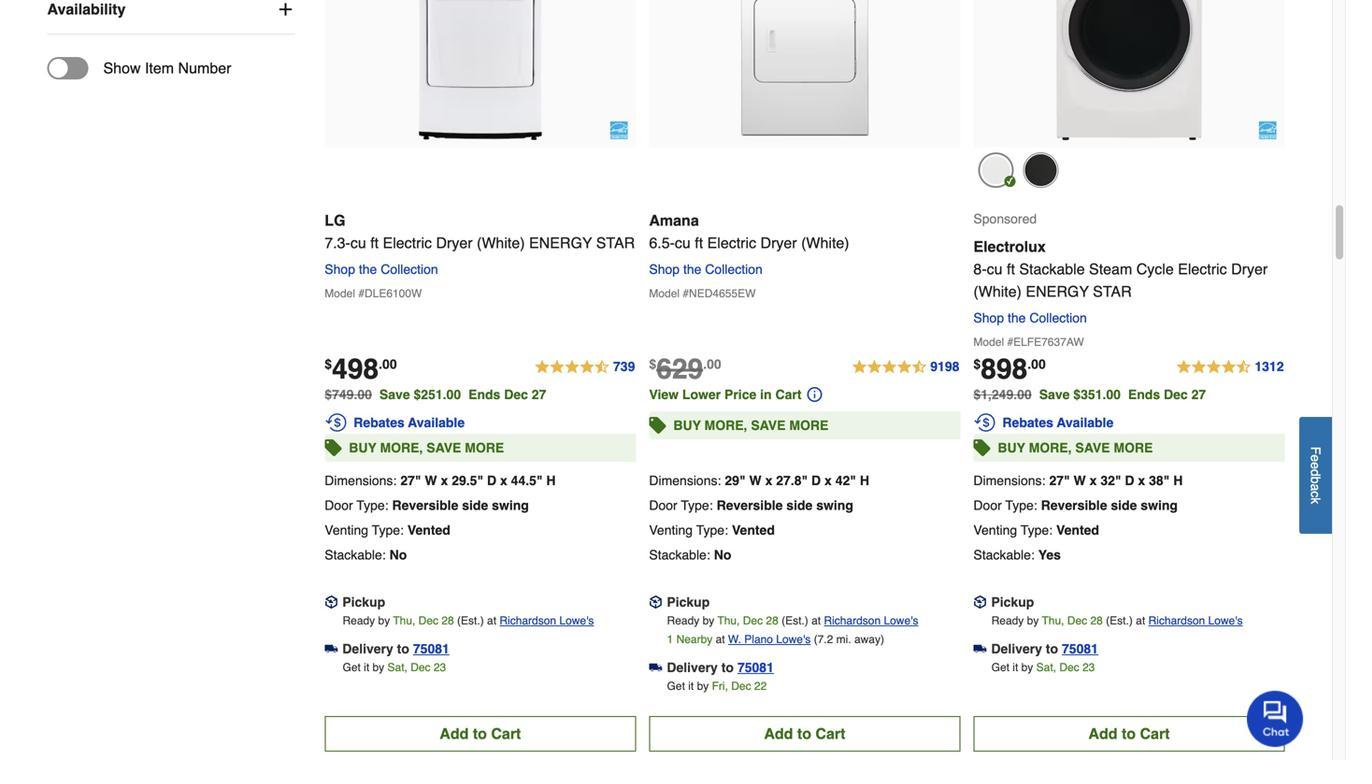 Task type: locate. For each thing, give the bounding box(es) containing it.
cart
[[775, 387, 802, 402], [491, 725, 521, 742], [816, 725, 846, 742], [1140, 725, 1170, 742]]

reversible down "dimensions: 29" w x  27.8" d x  42" h"
[[717, 498, 783, 513]]

cu down electrolux on the right top of page
[[987, 260, 1003, 278]]

.00 inside $ 629 .00
[[703, 357, 721, 371]]

savings save $351.00 element
[[1039, 387, 1214, 402]]

more up 32"
[[1114, 440, 1153, 455]]

2 horizontal spatial delivery to 75081
[[991, 641, 1098, 656]]

door type: reversible side swing down "dimensions: 29" w x  27.8" d x  42" h"
[[649, 498, 853, 513]]

.00 inside $ 498 .00
[[379, 357, 397, 371]]

1 e from the top
[[1308, 454, 1323, 462]]

ready for pickup icon
[[343, 614, 375, 627]]

model
[[325, 287, 355, 300], [649, 287, 680, 300], [974, 336, 1004, 349]]

2 no from the left
[[714, 547, 731, 562]]

was price $1,249.00 element
[[974, 382, 1039, 402]]

(white)
[[477, 234, 525, 251], [801, 234, 849, 251], [974, 283, 1022, 300]]

amana 6.5-cu ft electric dryer (white)
[[649, 212, 849, 251]]

truck filled image
[[325, 642, 338, 655], [974, 642, 987, 655]]

$ inside $ 498 .00
[[325, 357, 332, 371]]

pickup for pickup icon
[[342, 594, 385, 609]]

$ for 898
[[974, 357, 981, 371]]

0 horizontal spatial buy
[[349, 440, 376, 455]]

rebates available down '$749.00 save $251.00 ends dec 27'
[[354, 415, 465, 430]]

side for 32"
[[1111, 498, 1137, 513]]

delivery to 75081
[[342, 641, 449, 656], [991, 641, 1098, 656], [667, 660, 774, 675]]

1 4.5 stars image from the left
[[534, 356, 636, 379]]

buy more, save more for 898
[[998, 440, 1153, 455]]

ft for 6.5-
[[695, 234, 703, 251]]

w right 29"
[[749, 473, 762, 488]]

pickup for get it by fri, dec 22 pickup image
[[667, 594, 710, 609]]

1 horizontal spatial thu,
[[717, 614, 740, 627]]

dimensions: for dimensions: 29" w x  27.8" d x  42" h
[[649, 473, 721, 488]]

0 horizontal spatial richardson
[[500, 614, 556, 627]]

lowe's
[[559, 614, 594, 627], [884, 614, 918, 627], [1208, 614, 1243, 627], [776, 633, 811, 646]]

pickup up nearby
[[667, 594, 710, 609]]

h right 38"
[[1173, 473, 1183, 488]]

dryer inside electrolux 8-cu ft stackable steam cycle electric dryer (white) energy star
[[1231, 260, 1268, 278]]

vented down "dimensions: 29" w x  27.8" d x  42" h"
[[732, 522, 775, 537]]

3 ready from the left
[[992, 614, 1024, 627]]

2 get it by sat, dec 23 from the left
[[992, 661, 1095, 674]]

collection up ned4655ew
[[705, 262, 763, 277]]

0 horizontal spatial stackable:
[[325, 547, 386, 562]]

(white) inside amana 6.5-cu ft electric dryer (white)
[[801, 234, 849, 251]]

1 horizontal spatial stackable:
[[649, 547, 710, 562]]

energy star qualified image for electrolux8-cu ft stackable steam cycle electric dryer (white) energy star element
[[1259, 121, 1277, 140]]

2 horizontal spatial add to cart
[[1089, 725, 1170, 742]]

0 horizontal spatial shop the collection link
[[325, 262, 446, 277]]

0 horizontal spatial tag filled image
[[325, 435, 341, 461]]

4.5 stars image containing 739
[[534, 356, 636, 379]]

venting type: vented
[[325, 522, 450, 537], [649, 522, 775, 537], [974, 522, 1099, 537]]

electric right "cycle"
[[1178, 260, 1227, 278]]

.00 inside $ 898 .00
[[1028, 357, 1046, 371]]

stackable: no up pickup icon
[[325, 547, 407, 562]]

ends right $351.00
[[1128, 387, 1160, 402]]

w left '29.5"'
[[425, 473, 437, 488]]

0 horizontal spatial venting type: vented
[[325, 522, 450, 537]]

venting type: vented down dimensions: 27" w x  29.5" d x  44.5" h
[[325, 522, 450, 537]]

1 horizontal spatial delivery
[[667, 660, 718, 675]]

2 horizontal spatial buy
[[998, 440, 1025, 455]]

2 dimensions: from the left
[[649, 473, 721, 488]]

vented for 29.5"
[[408, 522, 450, 537]]

buy more, save more up dimensions: 27" w x  32" d x  38" h
[[998, 440, 1153, 455]]

2 door type: reversible side swing from the left
[[649, 498, 853, 513]]

$749.00 save $251.00 ends dec 27
[[325, 387, 546, 402]]

d for 27.8"
[[811, 473, 821, 488]]

b
[[1308, 476, 1323, 484]]

1 sat, from the left
[[388, 661, 407, 674]]

door type: reversible side swing down dimensions: 27" w x  29.5" d x  44.5" h
[[325, 498, 529, 513]]

no for 27" w x  29.5" d x  44.5" h
[[390, 547, 407, 562]]

1 horizontal spatial more
[[789, 418, 829, 433]]

cu down amana
[[675, 234, 691, 251]]

1 rebates available from the left
[[354, 415, 465, 430]]

0 horizontal spatial more,
[[380, 440, 423, 455]]

23 for 75081 button for 1st truck filled image from the left
[[434, 661, 446, 674]]

1 horizontal spatial side
[[786, 498, 813, 513]]

delivery for 1st truck filled image from the left
[[342, 641, 393, 656]]

the up model # dle6100w
[[359, 262, 377, 277]]

1 horizontal spatial d
[[811, 473, 821, 488]]

f
[[1308, 446, 1323, 454]]

2 thu, from the left
[[717, 614, 740, 627]]

1 truck filled image from the left
[[325, 642, 338, 655]]

2 horizontal spatial richardson
[[1148, 614, 1205, 627]]

electric inside lg 7.3-cu ft electric dryer (white) energy star
[[383, 234, 432, 251]]

1 h from the left
[[546, 473, 556, 488]]

lg7.3-cu ft electric dryer (white) energy star element
[[325, 0, 636, 148]]

h right the 42"
[[860, 473, 869, 488]]

1 horizontal spatial collection
[[705, 262, 763, 277]]

electric inside amana 6.5-cu ft electric dryer (white)
[[707, 234, 756, 251]]

2 27 from the left
[[1192, 387, 1206, 402]]

2 ends dec 27 element from the left
[[1128, 387, 1214, 402]]

f e e d b a c k
[[1308, 446, 1323, 504]]

1 door type: reversible side swing from the left
[[325, 498, 529, 513]]

1 stackable: no from the left
[[325, 547, 407, 562]]

1 27" from the left
[[400, 473, 421, 488]]

1 horizontal spatial model
[[649, 287, 680, 300]]

(est.)
[[457, 614, 484, 627], [782, 614, 808, 627], [1106, 614, 1133, 627]]

tag filled image
[[649, 412, 666, 438], [325, 435, 341, 461]]

3 w from the left
[[1074, 473, 1086, 488]]

vented
[[408, 522, 450, 537], [732, 522, 775, 537], [1056, 522, 1099, 537]]

3 side from the left
[[1111, 498, 1137, 513]]

1 horizontal spatial get
[[667, 680, 685, 693]]

available down $1,249.00 save $351.00 ends dec 27
[[1057, 415, 1114, 430]]

$ for 498
[[325, 357, 332, 371]]

add to cart button
[[325, 716, 636, 752], [649, 716, 960, 752], [974, 716, 1285, 752]]

reversible for 27" w x  29.5" d x  44.5" h
[[392, 498, 458, 513]]

3 $ from the left
[[974, 357, 981, 371]]

3 swing from the left
[[1141, 498, 1178, 513]]

1 dimensions: from the left
[[325, 473, 397, 488]]

ends
[[468, 387, 500, 402], [1128, 387, 1160, 402]]

rebates available button down savings save $351.00 element
[[974, 411, 1285, 434]]

model down 6.5-
[[649, 287, 680, 300]]

2 horizontal spatial 75081 button
[[1062, 639, 1098, 658]]

get for truck filled icon
[[667, 680, 685, 693]]

27"
[[400, 473, 421, 488], [1049, 473, 1070, 488]]

venting type: vented down 29"
[[649, 522, 775, 537]]

27" left 32"
[[1049, 473, 1070, 488]]

1 horizontal spatial no
[[714, 547, 731, 562]]

3 venting from the left
[[974, 522, 1017, 537]]

2 horizontal spatial swing
[[1141, 498, 1178, 513]]

$ inside $ 629 .00
[[649, 357, 656, 371]]

27
[[532, 387, 546, 402], [1192, 387, 1206, 402]]

1 horizontal spatial energy
[[1026, 283, 1089, 300]]

0 horizontal spatial (white)
[[477, 234, 525, 251]]

no
[[390, 547, 407, 562], [714, 547, 731, 562]]

3 reversible from the left
[[1041, 498, 1107, 513]]

# for 6.5-
[[683, 287, 689, 300]]

1 horizontal spatial 27"
[[1049, 473, 1070, 488]]

3 4.5 stars image from the left
[[1175, 356, 1285, 379]]

rebates down was price $749.00 element
[[354, 415, 405, 430]]

1 horizontal spatial 4.5 stars image
[[851, 356, 960, 379]]

28
[[442, 614, 454, 627], [766, 614, 778, 627], [1090, 614, 1103, 627]]

plus image
[[276, 0, 295, 19]]

2 swing from the left
[[816, 498, 853, 513]]

1 horizontal spatial (white)
[[801, 234, 849, 251]]

ends dec 27 element
[[468, 387, 554, 402], [1128, 387, 1214, 402]]

1 horizontal spatial ready by thu, dec 28 (est.) at richardson lowe's
[[992, 614, 1243, 627]]

the up model # elfe7637aw
[[1008, 310, 1026, 325]]

delivery to 75081 for 75081 button for first truck filled image from the right
[[991, 641, 1098, 656]]

rebates icon image for 498
[[325, 411, 347, 434]]

1 ends from the left
[[468, 387, 500, 402]]

more, for 898
[[1029, 440, 1072, 455]]

stackable: no up nearby
[[649, 547, 731, 562]]

available for 898
[[1057, 415, 1114, 430]]

swing for 38"
[[1141, 498, 1178, 513]]

0 horizontal spatial door
[[325, 498, 353, 513]]

h for 27" w x  32" d x  38" h
[[1173, 473, 1183, 488]]

ft down electrolux on the right top of page
[[1007, 260, 1015, 278]]

side down 32"
[[1111, 498, 1137, 513]]

2 e from the top
[[1308, 462, 1323, 469]]

2 horizontal spatial stackable:
[[974, 547, 1035, 562]]

more up '29.5"'
[[465, 440, 504, 455]]

add for 1st add to cart button from the right
[[1089, 725, 1118, 742]]

no down 29"
[[714, 547, 731, 562]]

1 horizontal spatial add to cart
[[764, 725, 846, 742]]

dimensions:
[[325, 473, 397, 488], [649, 473, 721, 488], [974, 473, 1046, 488]]

type:
[[357, 498, 388, 513], [681, 498, 713, 513], [1005, 498, 1037, 513], [372, 522, 404, 537], [696, 522, 728, 537], [1021, 522, 1053, 537]]

2 w from the left
[[749, 473, 762, 488]]

was price $749.00 element
[[325, 382, 379, 402]]

more
[[789, 418, 829, 433], [465, 440, 504, 455], [1114, 440, 1153, 455]]

door type: reversible side swing
[[325, 498, 529, 513], [649, 498, 853, 513], [974, 498, 1178, 513]]

1 horizontal spatial ends
[[1128, 387, 1160, 402]]

available
[[408, 415, 465, 430], [1057, 415, 1114, 430]]

3 h from the left
[[1173, 473, 1183, 488]]

# for 7.3-
[[358, 287, 365, 300]]

shop the collection link up model # ned4655ew
[[649, 262, 770, 277]]

pickup right pickup icon
[[342, 594, 385, 609]]

75081 for 75081 button for first truck filled image from the right
[[1062, 641, 1098, 656]]

view lower price in cart
[[649, 387, 802, 402]]

no down dimensions: 27" w x  29.5" d x  44.5" h
[[390, 547, 407, 562]]

(white) inside electrolux 8-cu ft stackable steam cycle electric dryer (white) energy star
[[974, 283, 1022, 300]]

2 4.5 stars image from the left
[[851, 356, 960, 379]]

ends right $251.00
[[468, 387, 500, 402]]

rebates available button down savings save $251.00 element
[[325, 411, 636, 434]]

2 richardson from the left
[[824, 614, 881, 627]]

3 door from the left
[[974, 498, 1002, 513]]

fri,
[[712, 680, 728, 693]]

2 d from the left
[[811, 473, 821, 488]]

venting
[[325, 522, 368, 537], [649, 522, 693, 537], [974, 522, 1017, 537]]

0 horizontal spatial stackable: no
[[325, 547, 407, 562]]

0 horizontal spatial get it by sat, dec 23
[[343, 661, 446, 674]]

cu up model # dle6100w
[[350, 234, 366, 251]]

stackable: for dimensions: 27" w x  29.5" d x  44.5" h
[[325, 547, 386, 562]]

0 horizontal spatial shop the collection
[[325, 262, 438, 277]]

2 stackable: no from the left
[[649, 547, 731, 562]]

0 horizontal spatial d
[[487, 473, 496, 488]]

venting type: vented up yes
[[974, 522, 1099, 537]]

dryer inside amana 6.5-cu ft electric dryer (white)
[[761, 234, 797, 251]]

1 ends dec 27 element from the left
[[468, 387, 554, 402]]

2 pickup from the left
[[667, 594, 710, 609]]

electric up ned4655ew
[[707, 234, 756, 251]]

1 available from the left
[[408, 415, 465, 430]]

1 horizontal spatial 75081
[[738, 660, 774, 675]]

stackable: no
[[325, 547, 407, 562], [649, 547, 731, 562]]

buy right tag filled image on the right bottom
[[998, 440, 1025, 455]]

x left 32"
[[1090, 473, 1097, 488]]

0 horizontal spatial venting
[[325, 522, 368, 537]]

2 vented from the left
[[732, 522, 775, 537]]

1 ready from the left
[[343, 614, 375, 627]]

23
[[434, 661, 446, 674], [1083, 661, 1095, 674]]

2 door from the left
[[649, 498, 677, 513]]

$ 498 .00
[[325, 353, 397, 385]]

0 horizontal spatial 28
[[442, 614, 454, 627]]

stackable: yes
[[974, 547, 1061, 562]]

1 venting type: vented from the left
[[325, 522, 450, 537]]

electric for amana
[[707, 234, 756, 251]]

2 sat, from the left
[[1036, 661, 1056, 674]]

collection up elfe7637aw
[[1030, 310, 1087, 325]]

shop the collection up model # dle6100w
[[325, 262, 438, 277]]

1 horizontal spatial available
[[1057, 415, 1114, 430]]

side down 27.8"
[[786, 498, 813, 513]]

h right 44.5"
[[546, 473, 556, 488]]

side
[[462, 498, 488, 513], [786, 498, 813, 513], [1111, 498, 1137, 513]]

more, for 498
[[380, 440, 423, 455]]

delivery to 75081 for 75081 button related to truck filled icon
[[667, 660, 774, 675]]

$749.00
[[325, 387, 372, 402]]

energy inside electrolux 8-cu ft stackable steam cycle electric dryer (white) energy star
[[1026, 283, 1089, 300]]

more,
[[704, 418, 747, 433], [380, 440, 423, 455], [1029, 440, 1072, 455]]

pickup down stackable: yes
[[991, 594, 1034, 609]]

1 energy star qualified image from the left
[[610, 121, 629, 140]]

swing
[[492, 498, 529, 513], [816, 498, 853, 513], [1141, 498, 1178, 513]]

3 pickup from the left
[[991, 594, 1034, 609]]

w left 32"
[[1074, 473, 1086, 488]]

3 add from the left
[[1089, 725, 1118, 742]]

shop the collection up model # ned4655ew
[[649, 262, 763, 277]]

1 27 from the left
[[532, 387, 546, 402]]

1 d from the left
[[487, 473, 496, 488]]

the
[[359, 262, 377, 277], [683, 262, 702, 277], [1008, 310, 1026, 325]]

ready for get it by sat, dec 23 pickup image
[[992, 614, 1024, 627]]

k
[[1308, 497, 1323, 504]]

energy star qualified image inside electrolux8-cu ft stackable steam cycle electric dryer (white) energy star element
[[1259, 121, 1277, 140]]

cu inside electrolux 8-cu ft stackable steam cycle electric dryer (white) energy star
[[987, 260, 1003, 278]]

2 $ from the left
[[649, 357, 656, 371]]

ends dec 27 element down 1312 button
[[1128, 387, 1214, 402]]

rebates
[[354, 415, 405, 430], [1003, 415, 1053, 430]]

shop the collection link up model # elfe7637aw
[[974, 310, 1095, 325]]

1 thu, from the left
[[393, 614, 415, 627]]

ft inside lg 7.3-cu ft electric dryer (white) energy star
[[370, 234, 379, 251]]

1 horizontal spatial ft
[[695, 234, 703, 251]]

0 horizontal spatial truck filled image
[[325, 642, 338, 655]]

1 pickup from the left
[[342, 594, 385, 609]]

2 horizontal spatial d
[[1125, 473, 1134, 488]]

27" for 27" w x  32" d x  38" h
[[1049, 473, 1070, 488]]

# down amana
[[683, 287, 689, 300]]

sponsored
[[974, 211, 1037, 226]]

buy down lower
[[673, 418, 701, 433]]

ft inside amana 6.5-cu ft electric dryer (white)
[[695, 234, 703, 251]]

2 h from the left
[[860, 473, 869, 488]]

collection up dle6100w
[[381, 262, 438, 277]]

save up dimensions: 27" w x  32" d x  38" h
[[1075, 440, 1110, 455]]

2 rebates from the left
[[1003, 415, 1053, 430]]

e up d on the right bottom of page
[[1308, 454, 1323, 462]]

27 down 1312 button
[[1192, 387, 1206, 402]]

2 ready by thu, dec 28 (est.) at richardson lowe's from the left
[[992, 614, 1243, 627]]

x left '29.5"'
[[441, 473, 448, 488]]

the up model # ned4655ew
[[683, 262, 702, 277]]

1 door from the left
[[325, 498, 353, 513]]

side for 29.5"
[[462, 498, 488, 513]]

w for 29.5"
[[425, 473, 437, 488]]

richardson inside "ready by thu, dec 28 (est.) at richardson lowe's 1 nearby at w. plano lowe's (7.2 mi. away)"
[[824, 614, 881, 627]]

1 horizontal spatial swing
[[816, 498, 853, 513]]

buy more, save more up dimensions: 27" w x  29.5" d x  44.5" h
[[349, 440, 504, 455]]

more for 898
[[1114, 440, 1153, 455]]

door for dimensions: 27" w x  32" d x  38" h
[[974, 498, 1002, 513]]

2 (est.) from the left
[[782, 614, 808, 627]]

view
[[649, 387, 679, 402]]

1 horizontal spatial pickup image
[[974, 596, 987, 609]]

27 down 739 button
[[532, 387, 546, 402]]

1 horizontal spatial shop the collection
[[649, 262, 763, 277]]

reversible
[[392, 498, 458, 513], [717, 498, 783, 513], [1041, 498, 1107, 513]]

0 vertical spatial star
[[596, 234, 635, 251]]

2 horizontal spatial dimensions:
[[974, 473, 1046, 488]]

electric
[[383, 234, 432, 251], [707, 234, 756, 251], [1178, 260, 1227, 278]]

$ inside $ 898 .00
[[974, 357, 981, 371]]

rebates available for 498
[[354, 415, 465, 430]]

delivery for first truck filled image from the right
[[991, 641, 1042, 656]]

available down '$749.00 save $251.00 ends dec 27'
[[408, 415, 465, 430]]

1 venting from the left
[[325, 522, 368, 537]]

ready inside "ready by thu, dec 28 (est.) at richardson lowe's 1 nearby at w. plano lowe's (7.2 mi. away)"
[[667, 614, 699, 627]]

1 pickup image from the left
[[649, 596, 662, 609]]

buy
[[673, 418, 701, 433], [349, 440, 376, 455], [998, 440, 1025, 455]]

0 horizontal spatial buy more, save more
[[349, 440, 504, 455]]

3 (est.) from the left
[[1106, 614, 1133, 627]]

.00 up was price $749.00 element
[[379, 357, 397, 371]]

0 horizontal spatial delivery
[[342, 641, 393, 656]]

d for 32"
[[1125, 473, 1134, 488]]

dryer for amana
[[761, 234, 797, 251]]

2 horizontal spatial h
[[1173, 473, 1183, 488]]

1 horizontal spatial more,
[[704, 418, 747, 433]]

star
[[596, 234, 635, 251], [1093, 283, 1132, 300]]

3 venting type: vented from the left
[[974, 522, 1099, 537]]

dryer inside lg 7.3-cu ft electric dryer (white) energy star
[[436, 234, 473, 251]]

dec
[[504, 387, 528, 402], [1164, 387, 1188, 402], [418, 614, 438, 627], [743, 614, 763, 627], [1067, 614, 1087, 627], [411, 661, 431, 674], [1059, 661, 1079, 674], [731, 680, 751, 693]]

# up $ 498 .00 at the left of page
[[358, 287, 365, 300]]

(est.) for pickup icon
[[457, 614, 484, 627]]

2 horizontal spatial the
[[1008, 310, 1026, 325]]

0 horizontal spatial swing
[[492, 498, 529, 513]]

get for first truck filled image from the right
[[992, 661, 1010, 674]]

sat,
[[388, 661, 407, 674], [1036, 661, 1056, 674]]

stackable: for dimensions: 29" w x  27.8" d x  42" h
[[649, 547, 710, 562]]

save left $351.00
[[1039, 387, 1070, 402]]

ends dec 27 element right $251.00
[[468, 387, 554, 402]]

0 horizontal spatial available
[[408, 415, 465, 430]]

1 no from the left
[[390, 547, 407, 562]]

2 horizontal spatial #
[[1007, 336, 1013, 349]]

energy star qualified image inside "lg7.3-cu ft electric dryer (white) energy star" element
[[610, 121, 629, 140]]

1 horizontal spatial rebates
[[1003, 415, 1053, 430]]

1 w from the left
[[425, 473, 437, 488]]

0 horizontal spatial rebates icon image
[[325, 411, 347, 434]]

d
[[487, 473, 496, 488], [811, 473, 821, 488], [1125, 473, 1134, 488]]

ft down amana
[[695, 234, 703, 251]]

shop the collection link up dle6100w
[[325, 262, 446, 277]]

ft inside electrolux 8-cu ft stackable steam cycle electric dryer (white) energy star
[[1007, 260, 1015, 278]]

ft right the 7.3-
[[370, 234, 379, 251]]

1 23 from the left
[[434, 661, 446, 674]]

door type: reversible side swing for 27.8"
[[649, 498, 853, 513]]

buy for 898
[[998, 440, 1025, 455]]

2 horizontal spatial 75081
[[1062, 641, 1098, 656]]

0 horizontal spatial 23
[[434, 661, 446, 674]]

0 horizontal spatial cu
[[350, 234, 366, 251]]

delivery to 75081 for 75081 button for 1st truck filled image from the left
[[342, 641, 449, 656]]

cart inside view lower price in cart button
[[775, 387, 802, 402]]

amana
[[649, 212, 699, 229]]

dimensions: for dimensions: 27" w x  29.5" d x  44.5" h
[[325, 473, 397, 488]]

1 $ from the left
[[325, 357, 332, 371]]

add to cart
[[440, 725, 521, 742], [764, 725, 846, 742], [1089, 725, 1170, 742]]

1312 button
[[1175, 356, 1285, 379]]

h
[[546, 473, 556, 488], [860, 473, 869, 488], [1173, 473, 1183, 488]]

.00 down model # elfe7637aw
[[1028, 357, 1046, 371]]

savings save $251.00 element
[[379, 387, 554, 402]]

cu for 8-
[[987, 260, 1003, 278]]

rebates icon image down $749.00
[[325, 411, 347, 434]]

2 horizontal spatial (est.)
[[1106, 614, 1133, 627]]

dimensions: left 29"
[[649, 473, 721, 488]]

dimensions: down tag filled image on the right bottom
[[974, 473, 1046, 488]]

0 horizontal spatial get
[[343, 661, 361, 674]]

save
[[379, 387, 410, 402], [1039, 387, 1070, 402], [751, 418, 786, 433], [427, 440, 461, 455], [1075, 440, 1110, 455]]

door type: reversible side swing for 32"
[[974, 498, 1178, 513]]

cu inside amana 6.5-cu ft electric dryer (white)
[[675, 234, 691, 251]]

75081
[[413, 641, 449, 656], [1062, 641, 1098, 656], [738, 660, 774, 675]]

d right 32"
[[1125, 473, 1134, 488]]

view lower price in cart button
[[649, 387, 824, 403]]

28 inside "ready by thu, dec 28 (est.) at richardson lowe's 1 nearby at w. plano lowe's (7.2 mi. away)"
[[766, 614, 778, 627]]

0 horizontal spatial thu,
[[393, 614, 415, 627]]

1 horizontal spatial shop
[[649, 262, 680, 277]]

shop down 6.5-
[[649, 262, 680, 277]]

0 horizontal spatial energy
[[529, 234, 592, 251]]

e up b at the bottom
[[1308, 462, 1323, 469]]

1 horizontal spatial it
[[688, 680, 694, 693]]

get it by sat, dec 23
[[343, 661, 446, 674], [992, 661, 1095, 674]]

dimensions: down $749.00
[[325, 473, 397, 488]]

ends dec 27 element for 498
[[468, 387, 554, 402]]

2 horizontal spatial dryer
[[1231, 260, 1268, 278]]

42"
[[835, 473, 856, 488]]

0 horizontal spatial shop
[[325, 262, 355, 277]]

0 horizontal spatial collection
[[381, 262, 438, 277]]

buy down $749.00
[[349, 440, 376, 455]]

save down $ 498 .00 at the left of page
[[379, 387, 410, 402]]

sat, for 75081 button for 1st truck filled image from the left
[[388, 661, 407, 674]]

1 rebates from the left
[[354, 415, 405, 430]]

rebates icon image for 898
[[974, 411, 996, 434]]

steam
[[1089, 260, 1132, 278]]

1 horizontal spatial electric
[[707, 234, 756, 251]]

2 horizontal spatial it
[[1013, 661, 1018, 674]]

3 vented from the left
[[1056, 522, 1099, 537]]

swing down 38"
[[1141, 498, 1178, 513]]

0 horizontal spatial h
[[546, 473, 556, 488]]

richardson
[[500, 614, 556, 627], [824, 614, 881, 627], [1148, 614, 1205, 627]]

75081 button for first truck filled image from the right
[[1062, 639, 1098, 658]]

1 horizontal spatial w
[[749, 473, 762, 488]]

2 horizontal spatial delivery
[[991, 641, 1042, 656]]

x
[[441, 473, 448, 488], [500, 473, 507, 488], [765, 473, 773, 488], [825, 473, 832, 488], [1090, 473, 1097, 488], [1138, 473, 1145, 488]]

rebates available button
[[325, 411, 636, 434], [974, 411, 1285, 434]]

1 horizontal spatial 75081 button
[[738, 658, 774, 677]]

2 side from the left
[[786, 498, 813, 513]]

27 for 498
[[532, 387, 546, 402]]

1 rebates available button from the left
[[325, 411, 636, 434]]

0 horizontal spatial ready
[[343, 614, 375, 627]]

electrolux
[[974, 238, 1046, 255]]

vented up yes
[[1056, 522, 1099, 537]]

rebates available down $1,249.00 save $351.00 ends dec 27
[[1003, 415, 1114, 430]]

3 door type: reversible side swing from the left
[[974, 498, 1178, 513]]

2 horizontal spatial venting type: vented
[[974, 522, 1099, 537]]

x left 27.8"
[[765, 473, 773, 488]]

2 available from the left
[[1057, 415, 1114, 430]]

0 horizontal spatial .00
[[379, 357, 397, 371]]

4.5 stars image
[[534, 356, 636, 379], [851, 356, 960, 379], [1175, 356, 1285, 379]]

2 venting type: vented from the left
[[649, 522, 775, 537]]

29.5"
[[452, 473, 483, 488]]

$ right '9198'
[[974, 357, 981, 371]]

star left 6.5-
[[596, 234, 635, 251]]

$1,249.00
[[974, 387, 1032, 402]]

2 28 from the left
[[766, 614, 778, 627]]

more, up dimensions: 27" w x  32" d x  38" h
[[1029, 440, 1072, 455]]

available for 498
[[408, 415, 465, 430]]

1 reversible from the left
[[392, 498, 458, 513]]

32"
[[1101, 473, 1121, 488]]

swing down the 42"
[[816, 498, 853, 513]]

shop
[[325, 262, 355, 277], [649, 262, 680, 277], [974, 310, 1004, 325]]

electric inside electrolux 8-cu ft stackable steam cycle electric dryer (white) energy star
[[1178, 260, 1227, 278]]

0 horizontal spatial rebates
[[354, 415, 405, 430]]

stackable:
[[325, 547, 386, 562], [649, 547, 710, 562], [974, 547, 1035, 562]]

dec inside "ready by thu, dec 28 (est.) at richardson lowe's 1 nearby at w. plano lowe's (7.2 mi. away)"
[[743, 614, 763, 627]]

cu inside lg 7.3-cu ft electric dryer (white) energy star
[[350, 234, 366, 251]]

1 horizontal spatial rebates available
[[1003, 415, 1114, 430]]

venting type: vented for 29" w x  27.8" d x  42" h
[[649, 522, 775, 537]]

x left 38"
[[1138, 473, 1145, 488]]

1 horizontal spatial dimensions:
[[649, 473, 721, 488]]

1 rebates icon image from the left
[[325, 411, 347, 434]]

2 horizontal spatial pickup
[[991, 594, 1034, 609]]

2 horizontal spatial venting
[[974, 522, 1017, 537]]

it
[[364, 661, 369, 674], [1013, 661, 1018, 674], [688, 680, 694, 693]]

2 ready from the left
[[667, 614, 699, 627]]

2 reversible from the left
[[717, 498, 783, 513]]

stackable: no for 29" w x  27.8" d x  42" h
[[649, 547, 731, 562]]

delivery
[[342, 641, 393, 656], [991, 641, 1042, 656], [667, 660, 718, 675]]

4.5 stars image containing 9198
[[851, 356, 960, 379]]

0 horizontal spatial sat,
[[388, 661, 407, 674]]

shop for 7.3-
[[325, 262, 355, 277]]

pickup
[[342, 594, 385, 609], [667, 594, 710, 609], [991, 594, 1034, 609]]

pickup image
[[649, 596, 662, 609], [974, 596, 987, 609]]

2 horizontal spatial door
[[974, 498, 1002, 513]]

1 swing from the left
[[492, 498, 529, 513]]

energy star qualified image
[[610, 121, 629, 140], [1259, 121, 1277, 140]]

stackable: up pickup icon
[[325, 547, 386, 562]]

1 add from the left
[[440, 725, 469, 742]]

(white) inside lg 7.3-cu ft electric dryer (white) energy star
[[477, 234, 525, 251]]

2 rebates available from the left
[[1003, 415, 1114, 430]]

.00 up lower
[[703, 357, 721, 371]]

at
[[487, 614, 496, 627], [812, 614, 821, 627], [1136, 614, 1145, 627], [716, 633, 725, 646]]

1 .00 from the left
[[379, 357, 397, 371]]

shop down the 7.3-
[[325, 262, 355, 277]]

stackable: up 1
[[649, 547, 710, 562]]

rebates icon image up tag filled image on the right bottom
[[974, 411, 996, 434]]

star down steam
[[1093, 283, 1132, 300]]

2 rebates available button from the left
[[974, 411, 1285, 434]]

0 horizontal spatial no
[[390, 547, 407, 562]]

3 .00 from the left
[[1028, 357, 1046, 371]]

stackable: no for 27" w x  29.5" d x  44.5" h
[[325, 547, 407, 562]]

0 horizontal spatial dryer
[[436, 234, 473, 251]]

yes
[[1038, 547, 1061, 562]]

model down the 7.3-
[[325, 287, 355, 300]]

0 horizontal spatial ft
[[370, 234, 379, 251]]

more for 498
[[465, 440, 504, 455]]

4.5 stars image containing 1312
[[1175, 356, 1285, 379]]

1 get it by sat, dec 23 from the left
[[343, 661, 446, 674]]

.00 for 898
[[1028, 357, 1046, 371]]

0 horizontal spatial it
[[364, 661, 369, 674]]

4.5 stars image for 898
[[1175, 356, 1285, 379]]

vented down dimensions: 27" w x  29.5" d x  44.5" h
[[408, 522, 450, 537]]

2 energy star qualified image from the left
[[1259, 121, 1277, 140]]

x left the 42"
[[825, 473, 832, 488]]

show item number element
[[47, 57, 231, 80]]

door type: reversible side swing for 29.5"
[[325, 498, 529, 513]]

0 horizontal spatial reversible
[[392, 498, 458, 513]]

electrolux8-cu ft stackable steam cycle electric dryer (white) energy star element
[[974, 0, 1285, 148]]

2 x from the left
[[500, 473, 507, 488]]

rebates available
[[354, 415, 465, 430], [1003, 415, 1114, 430]]

reversible down dimensions: 27" w x  29.5" d x  44.5" h
[[392, 498, 458, 513]]

2 horizontal spatial side
[[1111, 498, 1137, 513]]

energy
[[529, 234, 592, 251], [1026, 283, 1089, 300]]

ready by thu, dec 28 (est.) at richardson lowe's
[[343, 614, 594, 627], [992, 614, 1243, 627]]

door for dimensions: 27" w x  29.5" d x  44.5" h
[[325, 498, 353, 513]]

3 stackable: from the left
[[974, 547, 1035, 562]]

0 horizontal spatial richardson lowe's button
[[500, 611, 594, 630]]

22
[[754, 680, 767, 693]]

rebates icon image
[[325, 411, 347, 434], [974, 411, 996, 434]]

tag filled image down $749.00
[[325, 435, 341, 461]]

0 horizontal spatial add
[[440, 725, 469, 742]]



Task type: vqa. For each thing, say whether or not it's contained in the screenshot.


Task type: describe. For each thing, give the bounding box(es) containing it.
$ for 629
[[649, 357, 656, 371]]

get it by sat, dec 23 for 75081 button for 1st truck filled image from the left
[[343, 661, 446, 674]]

1 add to cart button from the left
[[325, 716, 636, 752]]

collection for 6.5-
[[705, 262, 763, 277]]

availability
[[47, 1, 126, 18]]

w. plano lowe's button
[[728, 630, 811, 649]]

star inside lg 7.3-cu ft electric dryer (white) energy star
[[596, 234, 635, 251]]

dimensions: 29" w x  27.8" d x  42" h
[[649, 473, 869, 488]]

75081 button for truck filled icon
[[738, 658, 774, 677]]

h for 27" w x  29.5" d x  44.5" h
[[546, 473, 556, 488]]

23 for 75081 button for first truck filled image from the right
[[1083, 661, 1095, 674]]

availability button
[[47, 0, 295, 34]]

the for 7.3-
[[359, 262, 377, 277]]

sat, for 75081 button for first truck filled image from the right
[[1036, 661, 1056, 674]]

498
[[332, 353, 379, 385]]

venting for dimensions: 27" w x  32" d x  38" h
[[974, 522, 1017, 537]]

f e e d b a c k button
[[1299, 417, 1332, 534]]

buy for 498
[[349, 440, 376, 455]]

3 add to cart from the left
[[1089, 725, 1170, 742]]

stackable
[[1019, 260, 1085, 278]]

item
[[145, 59, 174, 77]]

1 horizontal spatial buy more, save more
[[673, 418, 829, 433]]

1 add to cart from the left
[[440, 725, 521, 742]]

27.8"
[[776, 473, 808, 488]]

shop for 6.5-
[[649, 262, 680, 277]]

shop the collection for 7.3-
[[325, 262, 438, 277]]

show
[[103, 59, 141, 77]]

actual price $898.00 element
[[974, 353, 1046, 385]]

chat invite button image
[[1247, 690, 1304, 747]]

cu for 6.5-
[[675, 234, 691, 251]]

a
[[1308, 484, 1323, 491]]

number
[[178, 59, 231, 77]]

model # elfe7637aw
[[974, 336, 1084, 349]]

d for 29.5"
[[487, 473, 496, 488]]

2 add to cart from the left
[[764, 725, 846, 742]]

side for 27.8"
[[786, 498, 813, 513]]

pickup for get it by sat, dec 23 pickup image
[[991, 594, 1034, 609]]

2 add to cart button from the left
[[649, 716, 960, 752]]

2 horizontal spatial collection
[[1030, 310, 1087, 325]]

ready by thu, dec 28 (est.) at richardson lowe's 1 nearby at w. plano lowe's (7.2 mi. away)
[[667, 614, 918, 646]]

no for 29" w x  27.8" d x  42" h
[[714, 547, 731, 562]]

h for 29" w x  27.8" d x  42" h
[[860, 473, 869, 488]]

pickup image
[[325, 596, 338, 609]]

2 horizontal spatial model
[[974, 336, 1004, 349]]

1 horizontal spatial tag filled image
[[649, 412, 666, 438]]

3 richardson from the left
[[1148, 614, 1205, 627]]

7.3-
[[325, 234, 350, 251]]

swing for 42"
[[816, 498, 853, 513]]

electric for lg
[[383, 234, 432, 251]]

44.5"
[[511, 473, 543, 488]]

price
[[725, 387, 757, 402]]

9198
[[930, 359, 960, 374]]

898
[[981, 353, 1028, 385]]

venting type: vented for 27" w x  29.5" d x  44.5" h
[[325, 522, 450, 537]]

mi.
[[836, 633, 851, 646]]

door for dimensions: 29" w x  27.8" d x  42" h
[[649, 498, 677, 513]]

shop the collection link for 6.5-
[[649, 262, 770, 277]]

lg 7.3-cu ft electric dryer (white) energy star
[[325, 212, 635, 251]]

stackable: for dimensions: 27" w x  32" d x  38" h
[[974, 547, 1035, 562]]

model # ned4655ew
[[649, 287, 756, 300]]

white image
[[978, 152, 1014, 188]]

energy inside lg 7.3-cu ft electric dryer (white) energy star
[[529, 234, 592, 251]]

in
[[760, 387, 772, 402]]

3 x from the left
[[765, 473, 773, 488]]

2 horizontal spatial shop the collection link
[[974, 310, 1095, 325]]

c
[[1308, 491, 1323, 497]]

reversible for 27" w x  32" d x  38" h
[[1041, 498, 1107, 513]]

29"
[[725, 473, 746, 488]]

6.5-
[[649, 234, 675, 251]]

9198 button
[[851, 356, 960, 379]]

75081 button for 1st truck filled image from the left
[[413, 639, 449, 658]]

2 horizontal spatial shop the collection
[[974, 310, 1087, 325]]

2 horizontal spatial shop
[[974, 310, 1004, 325]]

away)
[[854, 633, 884, 646]]

dryer for lg
[[436, 234, 473, 251]]

dimensions: for dimensions: 27" w x  32" d x  38" h
[[974, 473, 1046, 488]]

$1,249.00 save $351.00 ends dec 27
[[974, 387, 1206, 402]]

model for 6.5-
[[649, 287, 680, 300]]

ned4655ew
[[689, 287, 756, 300]]

pickup image for get it by sat, dec 23
[[974, 596, 987, 609]]

1 28 from the left
[[442, 614, 454, 627]]

4.5 stars image for 498
[[534, 356, 636, 379]]

save down in
[[751, 418, 786, 433]]

739 button
[[534, 356, 636, 379]]

rebates for 898
[[1003, 415, 1053, 430]]

w.
[[728, 633, 741, 646]]

vented for 27.8"
[[732, 522, 775, 537]]

ends for 498
[[468, 387, 500, 402]]

save up dimensions: 27" w x  29.5" d x  44.5" h
[[427, 440, 461, 455]]

8-
[[974, 260, 987, 278]]

shop the collection link for 7.3-
[[325, 262, 446, 277]]

5 x from the left
[[1090, 473, 1097, 488]]

the for 6.5-
[[683, 262, 702, 277]]

3 28 from the left
[[1090, 614, 1103, 627]]

it for first truck filled image from the right
[[1013, 661, 1018, 674]]

rebates available button for 898
[[974, 411, 1285, 434]]

ft for 7.3-
[[370, 234, 379, 251]]

rebates available for 898
[[1003, 415, 1114, 430]]

739
[[613, 359, 635, 374]]

model # dle6100w
[[325, 287, 422, 300]]

(white) for 6.5-cu ft electric dryer (white)
[[801, 234, 849, 251]]

delivery for truck filled icon
[[667, 660, 718, 675]]

lg
[[325, 212, 345, 229]]

$351.00
[[1073, 387, 1121, 402]]

(white) for 7.3-cu ft electric dryer (white) energy star
[[477, 234, 525, 251]]

1 horizontal spatial buy
[[673, 418, 701, 433]]

6 x from the left
[[1138, 473, 1145, 488]]

(est.) for get it by sat, dec 23 pickup image
[[1106, 614, 1133, 627]]

ends for 898
[[1128, 387, 1160, 402]]

by inside "ready by thu, dec 28 (est.) at richardson lowe's 1 nearby at w. plano lowe's (7.2 mi. away)"
[[703, 614, 714, 627]]

$ 898 .00
[[974, 353, 1046, 385]]

w for 32"
[[1074, 473, 1086, 488]]

$251.00
[[414, 387, 461, 402]]

38"
[[1149, 473, 1170, 488]]

plano
[[744, 633, 773, 646]]

truck filled image
[[649, 661, 662, 674]]

1
[[667, 633, 673, 646]]

model for 7.3-
[[325, 287, 355, 300]]

elfe7637aw
[[1013, 336, 1084, 349]]

d
[[1308, 469, 1323, 476]]

3 add to cart button from the left
[[974, 716, 1285, 752]]

629
[[656, 353, 703, 385]]

venting type: vented for 27" w x  32" d x  38" h
[[974, 522, 1099, 537]]

electrolux 8-cu ft stackable steam cycle electric dryer (white) energy star
[[974, 238, 1268, 300]]

info image
[[807, 387, 822, 402]]

cu for 7.3-
[[350, 234, 366, 251]]

(7.2
[[814, 633, 833, 646]]

thu, inside "ready by thu, dec 28 (est.) at richardson lowe's 1 nearby at w. plano lowe's (7.2 mi. away)"
[[717, 614, 740, 627]]

dimensions: 27" w x  32" d x  38" h
[[974, 473, 1183, 488]]

1 richardson from the left
[[500, 614, 556, 627]]

actual price $498.00 element
[[325, 353, 397, 385]]

$ 629 .00
[[649, 353, 721, 385]]

energy star qualified image for "lg7.3-cu ft electric dryer (white) energy star" element
[[610, 121, 629, 140]]

1 x from the left
[[441, 473, 448, 488]]

(est.) inside "ready by thu, dec 28 (est.) at richardson lowe's 1 nearby at w. plano lowe's (7.2 mi. away)"
[[782, 614, 808, 627]]

1 ready by thu, dec 28 (est.) at richardson lowe's from the left
[[343, 614, 594, 627]]

richardson lowe's button for 75081 button for first truck filled image from the right
[[1148, 611, 1243, 630]]

venting for dimensions: 27" w x  29.5" d x  44.5" h
[[325, 522, 368, 537]]

get it by sat, dec 23 for 75081 button for first truck filled image from the right
[[992, 661, 1095, 674]]

star inside electrolux 8-cu ft stackable steam cycle electric dryer (white) energy star
[[1093, 283, 1132, 300]]

.00 for 629
[[703, 357, 721, 371]]

cycle
[[1137, 260, 1174, 278]]

.00 for 498
[[379, 357, 397, 371]]

4 x from the left
[[825, 473, 832, 488]]

get for 1st truck filled image from the left
[[343, 661, 361, 674]]

dle6100w
[[365, 287, 422, 300]]

1312
[[1255, 359, 1284, 374]]

add for first add to cart button from the left
[[440, 725, 469, 742]]

75081 for 75081 button related to truck filled icon
[[738, 660, 774, 675]]

nearby
[[676, 633, 713, 646]]

show item number
[[103, 59, 231, 77]]

get it by fri, dec 22
[[667, 680, 767, 693]]

thu, for 1st truck filled image from the left
[[393, 614, 415, 627]]

lower
[[682, 387, 721, 402]]

2 richardson lowe's button from the left
[[824, 611, 918, 630]]

it for 1st truck filled image from the left
[[364, 661, 369, 674]]

add for 2nd add to cart button
[[764, 725, 793, 742]]

collection for 7.3-
[[381, 262, 438, 277]]

titanium image
[[1023, 152, 1059, 188]]

tag filled image
[[974, 435, 990, 461]]

reversible for 29" w x  27.8" d x  42" h
[[717, 498, 783, 513]]

2 truck filled image from the left
[[974, 642, 987, 655]]

vented for 32"
[[1056, 522, 1099, 537]]

dimensions: 27" w x  29.5" d x  44.5" h
[[325, 473, 556, 488]]



